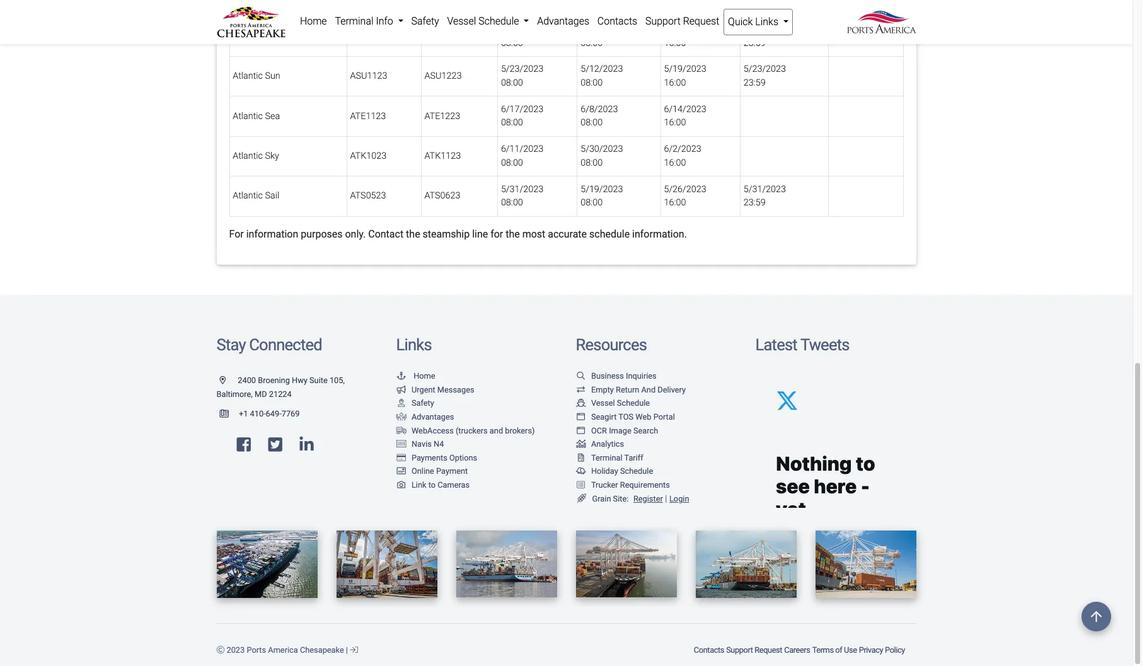Task type: describe. For each thing, give the bounding box(es) containing it.
5/19/2023 08:00
[[581, 184, 623, 208]]

trucker
[[592, 481, 618, 490]]

search image
[[576, 373, 586, 381]]

16:00 for 6/8/2023 08:00
[[664, 118, 686, 128]]

6/14/2023 16:00
[[664, 104, 707, 128]]

copyright image
[[217, 647, 225, 655]]

bullhorn image
[[396, 386, 407, 395]]

login link
[[670, 494, 690, 504]]

line
[[472, 228, 488, 240]]

for information purposes only. contact the steamship line for the most accurate schedule information.
[[229, 228, 687, 240]]

+1 410-649-7769
[[239, 410, 300, 419]]

anchor image
[[396, 373, 407, 381]]

stay connected
[[217, 335, 322, 354]]

2400
[[238, 376, 256, 385]]

ship image
[[576, 400, 586, 408]]

08:00 for 6/5/2023 08:00
[[501, 38, 523, 48]]

privacy policy link
[[858, 639, 907, 662]]

webaccess (truckers and brokers)
[[412, 426, 535, 436]]

baltimore,
[[217, 390, 253, 399]]

terms
[[813, 646, 834, 655]]

sail
[[265, 191, 279, 201]]

5/19/2023 for 08:00
[[581, 184, 623, 195]]

policy
[[885, 646, 906, 655]]

brokers)
[[505, 426, 535, 436]]

ocr
[[592, 426, 607, 436]]

0 vertical spatial schedule
[[479, 15, 519, 27]]

credit card image
[[396, 455, 407, 463]]

terminal for terminal info
[[335, 15, 374, 27]]

atlantic sea
[[233, 111, 280, 122]]

trucker requirements link
[[576, 481, 670, 490]]

0 vertical spatial request
[[683, 15, 720, 27]]

home link for the urgent messages link
[[396, 372, 435, 381]]

exchange image
[[576, 386, 586, 395]]

online
[[412, 467, 434, 476]]

2023
[[227, 646, 245, 655]]

image
[[609, 426, 632, 436]]

inquiries
[[626, 372, 657, 381]]

empty
[[592, 385, 614, 395]]

0 vertical spatial advantages link
[[533, 9, 594, 34]]

grain
[[592, 494, 611, 504]]

1 horizontal spatial vessel
[[592, 399, 615, 408]]

and
[[642, 385, 656, 395]]

649-
[[266, 410, 282, 419]]

0 horizontal spatial advantages link
[[396, 412, 454, 422]]

5/23/2023 08:00
[[501, 64, 544, 88]]

1 vertical spatial request
[[755, 646, 783, 655]]

6/14/2023
[[664, 104, 707, 115]]

sky
[[265, 151, 279, 161]]

schedule for the ship icon
[[617, 399, 650, 408]]

5/31/2023 23:59
[[744, 184, 786, 208]]

requirements
[[620, 481, 670, 490]]

for
[[491, 228, 503, 240]]

quick links link
[[724, 9, 794, 35]]

map marker alt image
[[220, 377, 236, 385]]

6/5/2023 for 08:00
[[501, 24, 539, 35]]

seagirt
[[592, 412, 617, 422]]

ate1223
[[425, 111, 461, 122]]

contacts for contacts
[[598, 15, 638, 27]]

5/30/2023 08:00
[[581, 144, 623, 168]]

0 vertical spatial vessel schedule link
[[443, 9, 533, 34]]

08:00 for 6/11/2023 08:00
[[501, 158, 523, 168]]

purposes
[[301, 228, 343, 240]]

08:00 for 5/23/2023 08:00
[[501, 78, 523, 88]]

5/26/2023 16:00
[[664, 184, 707, 208]]

6/2/2023 for 5/29/2023 08:00
[[664, 24, 702, 35]]

suite
[[310, 376, 328, 385]]

navis n4 link
[[396, 440, 444, 449]]

0 horizontal spatial |
[[346, 646, 348, 655]]

only.
[[345, 228, 366, 240]]

information
[[246, 228, 298, 240]]

business inquiries
[[592, 372, 657, 381]]

16:00 for 5/12/2023 08:00
[[664, 78, 686, 88]]

1 horizontal spatial contacts link
[[693, 639, 726, 662]]

safety link for the urgent messages link
[[396, 399, 434, 408]]

of
[[836, 646, 843, 655]]

for
[[229, 228, 244, 240]]

star
[[265, 31, 281, 42]]

410-
[[250, 410, 266, 419]]

1 vertical spatial support request link
[[726, 639, 784, 662]]

atlantic for atlantic sail
[[233, 191, 263, 201]]

return
[[616, 385, 640, 395]]

6/11/2023
[[501, 144, 544, 155]]

schedule
[[590, 228, 630, 240]]

5/29/2023 08:00
[[581, 24, 623, 48]]

browser image for ocr
[[576, 427, 586, 435]]

08:00 for 5/19/2023 08:00
[[581, 198, 603, 208]]

credit card front image
[[396, 468, 407, 476]]

0 vertical spatial home
[[300, 15, 327, 27]]

navis
[[412, 440, 432, 449]]

safety inside safety link
[[411, 15, 439, 27]]

home link for "terminal info" link
[[296, 9, 331, 34]]

6/17/2023
[[501, 104, 544, 115]]

0 vertical spatial links
[[756, 16, 779, 28]]

login
[[670, 494, 690, 504]]

container storage image
[[396, 441, 407, 449]]

use
[[844, 646, 857, 655]]

payment
[[436, 467, 468, 476]]

ocr image search link
[[576, 426, 659, 436]]

tariff
[[625, 453, 644, 463]]

webaccess (truckers and brokers) link
[[396, 426, 535, 436]]

5/19/2023 for 16:00
[[664, 64, 707, 75]]

payments options
[[412, 453, 477, 463]]

16:00 for 5/30/2023 08:00
[[664, 158, 686, 168]]

latest tweets
[[756, 335, 850, 354]]

asu1223
[[425, 71, 462, 82]]

atlantic for atlantic sun
[[233, 71, 263, 82]]

sea
[[265, 111, 280, 122]]

register
[[634, 494, 663, 504]]

0 horizontal spatial links
[[396, 335, 432, 354]]

2 the from the left
[[506, 228, 520, 240]]

latest
[[756, 335, 798, 354]]

twitter square image
[[268, 437, 282, 453]]

phone office image
[[220, 411, 239, 419]]

5/23/2023 23:59
[[744, 64, 786, 88]]

+1 410-649-7769 link
[[217, 410, 300, 419]]

2400 broening hwy suite 105, baltimore, md 21224 link
[[217, 376, 345, 399]]

5/26/2023
[[664, 184, 707, 195]]

23:59 for 5/31/2023 23:59
[[744, 198, 766, 208]]

0 horizontal spatial support request link
[[642, 9, 724, 34]]

contact
[[368, 228, 404, 240]]

1 the from the left
[[406, 228, 420, 240]]

camera image
[[396, 482, 407, 490]]

5/19/2023 16:00
[[664, 64, 707, 88]]

bells image
[[576, 468, 586, 476]]

terminal for terminal tariff
[[592, 453, 623, 463]]

6/17/2023 08:00
[[501, 104, 544, 128]]

resources
[[576, 335, 647, 354]]

online payment
[[412, 467, 468, 476]]

go to top image
[[1082, 602, 1112, 632]]

5/23/2023 for 23:59
[[744, 64, 786, 75]]

2 safety from the top
[[412, 399, 434, 408]]



Task type: locate. For each thing, give the bounding box(es) containing it.
0 vertical spatial safety link
[[407, 9, 443, 34]]

6/5/2023 up the 5/23/2023 08:00
[[501, 24, 539, 35]]

support request link left careers
[[726, 639, 784, 662]]

0 vertical spatial support request link
[[642, 9, 724, 34]]

1 horizontal spatial contacts
[[694, 646, 725, 655]]

16:00 inside 5/19/2023 16:00
[[664, 78, 686, 88]]

1 5/23/2023 from the left
[[501, 64, 544, 75]]

home link right star
[[296, 9, 331, 34]]

n4
[[434, 440, 444, 449]]

08:00 down 5/29/2023
[[581, 38, 603, 48]]

1 horizontal spatial advantages
[[537, 15, 590, 27]]

2 23:59 from the top
[[744, 78, 766, 88]]

grain site: register | login
[[592, 494, 690, 504]]

0 horizontal spatial contacts link
[[594, 9, 642, 34]]

asu1123
[[350, 71, 387, 82]]

08:00 inside 5/29/2023 08:00
[[581, 38, 603, 48]]

2 atlantic from the top
[[233, 71, 263, 82]]

1 6/5/2023 from the left
[[501, 24, 539, 35]]

23:59 inside "5/31/2023 23:59"
[[744, 198, 766, 208]]

1 vertical spatial home
[[414, 372, 435, 381]]

5/12/2023 08:00
[[581, 64, 623, 88]]

atlantic left sail
[[233, 191, 263, 201]]

business inquiries link
[[576, 372, 657, 381]]

0 vertical spatial |
[[665, 494, 667, 504]]

stay
[[217, 335, 246, 354]]

schedule up the 5/23/2023 08:00
[[479, 15, 519, 27]]

hwy
[[292, 376, 308, 385]]

1 vertical spatial 6/2/2023 16:00
[[664, 144, 702, 168]]

site:
[[613, 494, 629, 504]]

md
[[255, 390, 267, 399]]

2 vertical spatial schedule
[[620, 467, 653, 476]]

atlantic left sky
[[233, 151, 263, 161]]

0 horizontal spatial the
[[406, 228, 420, 240]]

16:00 inside 5/26/2023 16:00
[[664, 198, 686, 208]]

safety right info
[[411, 15, 439, 27]]

search
[[634, 426, 659, 436]]

terminal tariff link
[[576, 453, 644, 463]]

08:00 inside 6/5/2023 08:00
[[501, 38, 523, 48]]

advantages link up '5/12/2023'
[[533, 9, 594, 34]]

5/23/2023 for 08:00
[[501, 64, 544, 75]]

home up urgent
[[414, 372, 435, 381]]

the right the contact
[[406, 228, 420, 240]]

browser image for seagirt
[[576, 414, 586, 422]]

16:00 for 5/19/2023 08:00
[[664, 198, 686, 208]]

0 vertical spatial 5/19/2023
[[664, 64, 707, 75]]

0 horizontal spatial advantages
[[412, 412, 454, 422]]

safety link right info
[[407, 9, 443, 34]]

user hard hat image
[[396, 400, 407, 408]]

terminal
[[335, 15, 374, 27], [592, 453, 623, 463]]

1 vertical spatial vessel schedule link
[[576, 399, 650, 408]]

1 browser image from the top
[[576, 414, 586, 422]]

1 vertical spatial advantages link
[[396, 412, 454, 422]]

1 vertical spatial 6/2/2023
[[664, 144, 702, 155]]

contacts
[[598, 15, 638, 27], [694, 646, 725, 655]]

08:00 inside 6/8/2023 08:00
[[581, 118, 603, 128]]

vessel down empty
[[592, 399, 615, 408]]

0 vertical spatial browser image
[[576, 414, 586, 422]]

3 23:59 from the top
[[744, 198, 766, 208]]

1 vertical spatial home link
[[396, 372, 435, 381]]

16:00 up 5/26/2023
[[664, 158, 686, 168]]

16:00 down 6/14/2023
[[664, 118, 686, 128]]

1 horizontal spatial 6/5/2023
[[744, 24, 781, 35]]

1 vertical spatial contacts link
[[693, 639, 726, 662]]

08:00 for 6/17/2023 08:00
[[501, 118, 523, 128]]

portal
[[654, 412, 675, 422]]

0 vertical spatial home link
[[296, 9, 331, 34]]

2 browser image from the top
[[576, 427, 586, 435]]

accurate
[[548, 228, 587, 240]]

4 16:00 from the top
[[664, 158, 686, 168]]

1 vertical spatial support
[[727, 646, 753, 655]]

0 horizontal spatial request
[[683, 15, 720, 27]]

terminal left info
[[335, 15, 374, 27]]

0 horizontal spatial support
[[646, 15, 681, 27]]

2 5/23/2023 from the left
[[744, 64, 786, 75]]

atlantic sail
[[233, 191, 279, 201]]

vessel up asu1223
[[447, 15, 476, 27]]

6/5/2023 23:59
[[744, 24, 781, 48]]

support up 5/19/2023 16:00
[[646, 15, 681, 27]]

safety down urgent
[[412, 399, 434, 408]]

08:00 down '5/12/2023'
[[581, 78, 603, 88]]

08:00 for 5/12/2023 08:00
[[581, 78, 603, 88]]

21224
[[269, 390, 292, 399]]

request left quick in the top of the page
[[683, 15, 720, 27]]

schedule for bells image at bottom right
[[620, 467, 653, 476]]

08:00 inside 6/11/2023 08:00
[[501, 158, 523, 168]]

1 horizontal spatial 5/31/2023
[[744, 184, 786, 195]]

6/2/2023 16:00 for 5/30/2023
[[664, 144, 702, 168]]

1 vertical spatial vessel
[[592, 399, 615, 408]]

1 horizontal spatial 5/23/2023
[[744, 64, 786, 75]]

atlantic sky
[[233, 151, 279, 161]]

08:00 for 5/29/2023 08:00
[[581, 38, 603, 48]]

23:59 inside 6/5/2023 23:59
[[744, 38, 766, 48]]

6/5/2023 for 23:59
[[744, 24, 781, 35]]

1 vertical spatial |
[[346, 646, 348, 655]]

6/2/2023 down the 6/14/2023 16:00
[[664, 144, 702, 155]]

advantages up webaccess
[[412, 412, 454, 422]]

0 horizontal spatial vessel schedule
[[447, 15, 522, 27]]

1 vertical spatial browser image
[[576, 427, 586, 435]]

links up 'anchor' icon on the bottom
[[396, 335, 432, 354]]

0 horizontal spatial terminal
[[335, 15, 374, 27]]

contacts for contacts support request careers terms of use privacy policy
[[694, 646, 725, 655]]

holiday schedule link
[[576, 467, 653, 476]]

1 vertical spatial terminal
[[592, 453, 623, 463]]

1 horizontal spatial the
[[506, 228, 520, 240]]

2 6/2/2023 16:00 from the top
[[664, 144, 702, 168]]

6/5/2023 08:00
[[501, 24, 539, 48]]

1 vertical spatial 23:59
[[744, 78, 766, 88]]

5/29/2023
[[581, 24, 623, 35]]

home link
[[296, 9, 331, 34], [396, 372, 435, 381]]

2023 ports america chesapeake |
[[225, 646, 350, 655]]

schedule down tariff
[[620, 467, 653, 476]]

1 vertical spatial vessel schedule
[[592, 399, 650, 408]]

trucker requirements
[[592, 481, 670, 490]]

0 vertical spatial 6/2/2023 16:00
[[664, 24, 702, 48]]

contacts link
[[594, 9, 642, 34], [693, 639, 726, 662]]

16:00 inside the 6/14/2023 16:00
[[664, 118, 686, 128]]

browser image inside ocr image search link
[[576, 427, 586, 435]]

0 vertical spatial vessel schedule
[[447, 15, 522, 27]]

5/30/2023
[[581, 144, 623, 155]]

6/2/2023 16:00 up 5/19/2023 16:00
[[664, 24, 702, 48]]

0 horizontal spatial 5/19/2023
[[581, 184, 623, 195]]

ats0623
[[425, 191, 461, 201]]

3 16:00 from the top
[[664, 118, 686, 128]]

1 vertical spatial 5/19/2023
[[581, 184, 623, 195]]

1 horizontal spatial 5/19/2023
[[664, 64, 707, 75]]

08:00 up schedule
[[581, 198, 603, 208]]

file invoice image
[[576, 455, 586, 463]]

1 horizontal spatial home
[[414, 372, 435, 381]]

23:59
[[744, 38, 766, 48], [744, 78, 766, 88], [744, 198, 766, 208]]

5 16:00 from the top
[[664, 198, 686, 208]]

3 atlantic from the top
[[233, 111, 263, 122]]

navis n4
[[412, 440, 444, 449]]

1 horizontal spatial links
[[756, 16, 779, 28]]

atlantic for atlantic star
[[233, 31, 263, 42]]

browser image
[[576, 414, 586, 422], [576, 427, 586, 435]]

ports
[[247, 646, 266, 655]]

and
[[490, 426, 503, 436]]

08:00 up '6/17/2023'
[[501, 78, 523, 88]]

analytics image
[[576, 441, 586, 449]]

1 horizontal spatial terminal
[[592, 453, 623, 463]]

5/19/2023 up 6/14/2023
[[664, 64, 707, 75]]

most
[[523, 228, 546, 240]]

safety link down urgent
[[396, 399, 434, 408]]

2 6/5/2023 from the left
[[744, 24, 781, 35]]

steamship
[[423, 228, 470, 240]]

23:59 for 5/23/2023 23:59
[[744, 78, 766, 88]]

vessel schedule inside "link"
[[447, 15, 522, 27]]

2 16:00 from the top
[[664, 78, 686, 88]]

4 atlantic from the top
[[233, 151, 263, 161]]

08:00 inside 6/17/2023 08:00
[[501, 118, 523, 128]]

terminal down analytics
[[592, 453, 623, 463]]

truck container image
[[396, 427, 407, 435]]

16:00
[[664, 38, 686, 48], [664, 78, 686, 88], [664, 118, 686, 128], [664, 158, 686, 168], [664, 198, 686, 208]]

08:00 inside 5/30/2023 08:00
[[581, 158, 603, 168]]

links right quick in the top of the page
[[756, 16, 779, 28]]

1 horizontal spatial home link
[[396, 372, 435, 381]]

16:00 down support request
[[664, 38, 686, 48]]

atlantic left sea
[[233, 111, 263, 122]]

5/31/2023 for 23:59
[[744, 184, 786, 195]]

link to cameras
[[412, 481, 470, 490]]

advantages
[[537, 15, 590, 27], [412, 412, 454, 422]]

08:00 down 5/30/2023
[[581, 158, 603, 168]]

vessel schedule link
[[443, 9, 533, 34], [576, 399, 650, 408]]

register link
[[631, 494, 663, 504]]

holiday schedule
[[592, 467, 653, 476]]

info
[[376, 15, 393, 27]]

business
[[592, 372, 624, 381]]

advantages link up webaccess
[[396, 412, 454, 422]]

5/23/2023 down 6/5/2023 08:00
[[501, 64, 544, 75]]

1 6/2/2023 16:00 from the top
[[664, 24, 702, 48]]

0 vertical spatial vessel
[[447, 15, 476, 27]]

1 23:59 from the top
[[744, 38, 766, 48]]

facebook square image
[[237, 437, 251, 453]]

1 horizontal spatial |
[[665, 494, 667, 504]]

terminal info link
[[331, 9, 407, 34]]

advantages up '5/12/2023'
[[537, 15, 590, 27]]

08:00 down 6/8/2023
[[581, 118, 603, 128]]

support left careers
[[727, 646, 753, 655]]

5/23/2023 down 6/5/2023 23:59
[[744, 64, 786, 75]]

16:00 down 5/26/2023
[[664, 198, 686, 208]]

1 horizontal spatial request
[[755, 646, 783, 655]]

08:00 up the 5/23/2023 08:00
[[501, 38, 523, 48]]

1 horizontal spatial vessel schedule link
[[576, 399, 650, 408]]

5/31/2023 08:00
[[501, 184, 544, 208]]

0 horizontal spatial vessel schedule link
[[443, 9, 533, 34]]

5 atlantic from the top
[[233, 191, 263, 201]]

16:00 for 5/29/2023 08:00
[[664, 38, 686, 48]]

atlantic for atlantic sky
[[233, 151, 263, 161]]

6/2/2023 16:00 for 5/29/2023
[[664, 24, 702, 48]]

1 5/31/2023 from the left
[[501, 184, 544, 195]]

08:00 down '6/17/2023'
[[501, 118, 523, 128]]

2 6/2/2023 from the top
[[664, 144, 702, 155]]

1 safety from the top
[[411, 15, 439, 27]]

atk1023
[[350, 151, 387, 161]]

1 horizontal spatial support
[[727, 646, 753, 655]]

ats0523
[[350, 191, 386, 201]]

1 vertical spatial links
[[396, 335, 432, 354]]

0 horizontal spatial 5/23/2023
[[501, 64, 544, 75]]

schedule up 'seagirt tos web portal'
[[617, 399, 650, 408]]

0 horizontal spatial vessel
[[447, 15, 476, 27]]

web
[[636, 412, 652, 422]]

chesapeake
[[300, 646, 344, 655]]

6/2/2023 for 5/30/2023 08:00
[[664, 144, 702, 155]]

browser image up analytics 'icon'
[[576, 427, 586, 435]]

home left terminal info
[[300, 15, 327, 27]]

6/5/2023 up 5/23/2023 23:59
[[744, 24, 781, 35]]

0 horizontal spatial contacts
[[598, 15, 638, 27]]

5/12/2023
[[581, 64, 623, 75]]

|
[[665, 494, 667, 504], [346, 646, 348, 655]]

empty return and delivery link
[[576, 385, 686, 395]]

tweets
[[801, 335, 850, 354]]

atlantic left "sun" in the top left of the page
[[233, 71, 263, 82]]

list alt image
[[576, 482, 586, 490]]

2 5/31/2023 from the left
[[744, 184, 786, 195]]

08:00 down 6/11/2023
[[501, 158, 523, 168]]

delivery
[[658, 385, 686, 395]]

6/2/2023 16:00 up 5/26/2023
[[664, 144, 702, 168]]

| left sign in image
[[346, 646, 348, 655]]

6/8/2023
[[581, 104, 618, 115]]

0 horizontal spatial home link
[[296, 9, 331, 34]]

1 16:00 from the top
[[664, 38, 686, 48]]

careers link
[[784, 639, 812, 662]]

| left "login"
[[665, 494, 667, 504]]

08:00 for 5/31/2023 08:00
[[501, 198, 523, 208]]

atk1123
[[425, 151, 461, 161]]

atlantic star
[[233, 31, 281, 42]]

08:00 inside the 5/19/2023 08:00
[[581, 198, 603, 208]]

atlantic
[[233, 31, 263, 42], [233, 71, 263, 82], [233, 111, 263, 122], [233, 151, 263, 161], [233, 191, 263, 201]]

link to cameras link
[[396, 481, 470, 490]]

sign in image
[[350, 647, 358, 655]]

(truckers
[[456, 426, 488, 436]]

0 vertical spatial 23:59
[[744, 38, 766, 48]]

0 horizontal spatial home
[[300, 15, 327, 27]]

0 vertical spatial 6/2/2023
[[664, 24, 702, 35]]

23:59 for 6/5/2023 23:59
[[744, 38, 766, 48]]

0 vertical spatial contacts
[[598, 15, 638, 27]]

1 vertical spatial safety link
[[396, 399, 434, 408]]

1 vertical spatial contacts
[[694, 646, 725, 655]]

08:00 inside the 5/23/2023 08:00
[[501, 78, 523, 88]]

atlantic for atlantic sea
[[233, 111, 263, 122]]

5/31/2023 for 08:00
[[501, 184, 544, 195]]

links
[[756, 16, 779, 28], [396, 335, 432, 354]]

0 vertical spatial safety
[[411, 15, 439, 27]]

quick links
[[728, 16, 781, 28]]

seagirt tos web portal link
[[576, 412, 675, 422]]

ocr image search
[[592, 426, 659, 436]]

browser image inside seagirt tos web portal link
[[576, 414, 586, 422]]

1 atlantic from the top
[[233, 31, 263, 42]]

1 6/2/2023 from the top
[[664, 24, 702, 35]]

support request link up 5/19/2023 16:00
[[642, 9, 724, 34]]

08:00 for 6/8/2023 08:00
[[581, 118, 603, 128]]

0 vertical spatial support
[[646, 15, 681, 27]]

08:00 up for
[[501, 198, 523, 208]]

the right for
[[506, 228, 520, 240]]

webaccess
[[412, 426, 454, 436]]

browser image down the ship icon
[[576, 414, 586, 422]]

wheat image
[[576, 494, 588, 503]]

08:00 inside "5/31/2023 08:00"
[[501, 198, 523, 208]]

0 vertical spatial advantages
[[537, 15, 590, 27]]

hand receiving image
[[396, 414, 407, 422]]

08:00 for 5/30/2023 08:00
[[581, 158, 603, 168]]

home link up urgent
[[396, 372, 435, 381]]

16:00 up 6/14/2023
[[664, 78, 686, 88]]

2 vertical spatial 23:59
[[744, 198, 766, 208]]

0 vertical spatial terminal
[[335, 15, 374, 27]]

1 horizontal spatial advantages link
[[533, 9, 594, 34]]

23:59 inside 5/23/2023 23:59
[[744, 78, 766, 88]]

schedule
[[479, 15, 519, 27], [617, 399, 650, 408], [620, 467, 653, 476]]

5/19/2023 down 5/30/2023 08:00
[[581, 184, 623, 195]]

analytics
[[592, 440, 624, 449]]

urgent
[[412, 385, 436, 395]]

request left careers
[[755, 646, 783, 655]]

1 vertical spatial schedule
[[617, 399, 650, 408]]

08:00 inside 5/12/2023 08:00
[[581, 78, 603, 88]]

6/2/2023 up 5/19/2023 16:00
[[664, 24, 702, 35]]

0 horizontal spatial 5/31/2023
[[501, 184, 544, 195]]

1 vertical spatial safety
[[412, 399, 434, 408]]

atlantic left star
[[233, 31, 263, 42]]

messages
[[438, 385, 475, 395]]

1 vertical spatial advantages
[[412, 412, 454, 422]]

1 horizontal spatial vessel schedule
[[592, 399, 650, 408]]

linkedin image
[[300, 437, 314, 453]]

safety link for "terminal info" link
[[407, 9, 443, 34]]

0 vertical spatial contacts link
[[594, 9, 642, 34]]

seagirt tos web portal
[[592, 412, 675, 422]]

1 horizontal spatial support request link
[[726, 639, 784, 662]]

0 horizontal spatial 6/5/2023
[[501, 24, 539, 35]]



Task type: vqa. For each thing, say whether or not it's contained in the screenshot.
OCR Image Search link
yes



